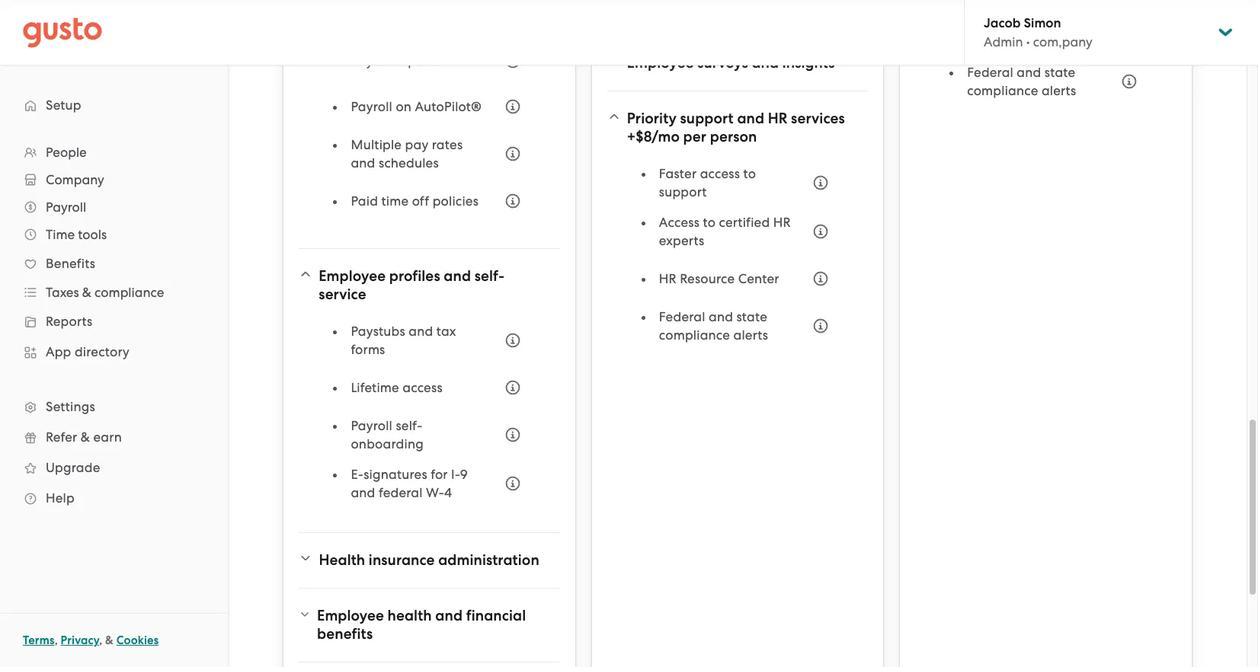 Task type: locate. For each thing, give the bounding box(es) containing it.
9
[[460, 467, 468, 483]]

and down the •
[[1017, 65, 1042, 80]]

employee profiles and self- service button
[[299, 258, 560, 313]]

1 vertical spatial alerts
[[734, 328, 769, 343]]

1 vertical spatial state
[[737, 310, 768, 325]]

services
[[792, 110, 845, 127]]

employee up benefits
[[317, 608, 384, 625]]

1 vertical spatial self-
[[396, 419, 423, 434]]

access inside faster access to support
[[700, 166, 741, 181]]

0 horizontal spatial to
[[703, 215, 716, 230]]

0 vertical spatial &
[[82, 285, 91, 300]]

1 horizontal spatial federal
[[968, 65, 1014, 80]]

compliance down resource
[[659, 328, 731, 343]]

payroll inside payroll self- onboarding
[[351, 419, 393, 434]]

access down person on the top
[[700, 166, 741, 181]]

to
[[744, 166, 757, 181], [703, 215, 716, 230]]

1 vertical spatial employee
[[319, 268, 386, 285]]

employee health and financial benefits
[[317, 608, 526, 644]]

and down e-
[[351, 486, 376, 501]]

1 horizontal spatial to
[[744, 166, 757, 181]]

access for lifetime
[[403, 380, 443, 396]]

, left privacy "link"
[[55, 634, 58, 648]]

simon
[[1024, 15, 1062, 31]]

compliance up 'reports' link
[[95, 285, 164, 300]]

0 vertical spatial alerts
[[1042, 83, 1077, 98]]

hr left services
[[768, 110, 788, 127]]

1 , from the left
[[55, 634, 58, 648]]

earn
[[93, 430, 122, 445]]

1 horizontal spatial state
[[1045, 65, 1076, 80]]

gusto navigation element
[[0, 66, 228, 538]]

rates
[[432, 137, 463, 152]]

on
[[396, 99, 412, 114]]

0 horizontal spatial access
[[403, 380, 443, 396]]

hr inside priority support and hr services +$8/mo per person
[[768, 110, 788, 127]]

1 vertical spatial federal and state compliance alerts
[[659, 310, 769, 343]]

payroll reports
[[351, 53, 440, 69]]

federal
[[968, 65, 1014, 80], [659, 310, 706, 325]]

0 horizontal spatial compliance
[[95, 285, 164, 300]]

access right lifetime
[[403, 380, 443, 396]]

0 vertical spatial support
[[681, 110, 734, 127]]

lifetime access
[[351, 380, 443, 396]]

paid
[[351, 194, 378, 209]]

time
[[46, 227, 75, 242]]

people
[[46, 145, 87, 160]]

0 vertical spatial compliance
[[968, 83, 1039, 98]]

employee for employee surveys and insights
[[627, 54, 694, 72]]

1 horizontal spatial ,
[[99, 634, 102, 648]]

& left earn
[[81, 430, 90, 445]]

state down the "com,pany"
[[1045, 65, 1076, 80]]

e-signatures for i-9 and federal w-4
[[351, 467, 468, 501]]

employee inside employee profiles and self- service
[[319, 268, 386, 285]]

2 vertical spatial hr
[[659, 271, 677, 287]]

health insurance administration
[[319, 552, 540, 570]]

employee inside employee health and financial benefits
[[317, 608, 384, 625]]

0 horizontal spatial ,
[[55, 634, 58, 648]]

0 vertical spatial to
[[744, 166, 757, 181]]

alerts down the center
[[734, 328, 769, 343]]

list containing payroll reports
[[334, 0, 530, 230]]

&
[[82, 285, 91, 300], [81, 430, 90, 445], [105, 634, 114, 648]]

upgrade link
[[15, 454, 213, 482]]

and down "hr resource center"
[[709, 310, 734, 325]]

and left tax
[[409, 324, 433, 339]]

payroll self- onboarding
[[351, 419, 424, 452]]

payroll on autopilot®
[[351, 99, 482, 114]]

lifetime
[[351, 380, 399, 396]]

payroll left reports
[[351, 53, 393, 69]]

payroll for payroll on autopilot®
[[351, 99, 393, 114]]

& right taxes
[[82, 285, 91, 300]]

upgrade
[[46, 461, 100, 476]]

self- inside employee profiles and self- service
[[475, 268, 505, 285]]

employee for employee profiles and self- service
[[319, 268, 386, 285]]

refer
[[46, 430, 77, 445]]

access for faster
[[700, 166, 741, 181]]

employee inside employee surveys and insights dropdown button
[[627, 54, 694, 72]]

and right profiles
[[444, 268, 471, 285]]

compliance inside dropdown button
[[95, 285, 164, 300]]

0 vertical spatial federal and state compliance alerts
[[968, 65, 1077, 98]]

0 vertical spatial employee
[[627, 54, 694, 72]]

and down multiple at the top of the page
[[351, 156, 376, 171]]

reports
[[46, 314, 93, 329]]

people button
[[15, 139, 213, 166]]

support
[[681, 110, 734, 127], [659, 185, 707, 200]]

federal and state compliance alerts down "hr resource center"
[[659, 310, 769, 343]]

compliance down admin on the top right of the page
[[968, 83, 1039, 98]]

state
[[1045, 65, 1076, 80], [737, 310, 768, 325]]

1 horizontal spatial alerts
[[1042, 83, 1077, 98]]

employee for employee health and financial benefits
[[317, 608, 384, 625]]

terms , privacy , & cookies
[[23, 634, 159, 648]]

hr inside access to certified hr experts
[[774, 215, 791, 230]]

0 horizontal spatial federal and state compliance alerts
[[659, 310, 769, 343]]

support up per on the top right of page
[[681, 110, 734, 127]]

payroll up onboarding
[[351, 419, 393, 434]]

self- up onboarding
[[396, 419, 423, 434]]

federal down admin on the top right of the page
[[968, 65, 1014, 80]]

self- inside payroll self- onboarding
[[396, 419, 423, 434]]

priority
[[627, 110, 677, 127]]

jacob simon admin • com,pany
[[984, 15, 1093, 50]]

1 vertical spatial &
[[81, 430, 90, 445]]

2 , from the left
[[99, 634, 102, 648]]

to right access
[[703, 215, 716, 230]]

taxes & compliance button
[[15, 279, 213, 307]]

reports
[[396, 53, 440, 69]]

benefits
[[317, 626, 373, 644]]

service
[[319, 286, 366, 303]]

federal and state compliance alerts down the •
[[968, 65, 1077, 98]]

1 vertical spatial to
[[703, 215, 716, 230]]

self- right profiles
[[475, 268, 505, 285]]

compliance
[[968, 83, 1039, 98], [95, 285, 164, 300], [659, 328, 731, 343]]

and right surveys
[[752, 54, 779, 72]]

onboarding
[[351, 437, 424, 452]]

,
[[55, 634, 58, 648], [99, 634, 102, 648]]

1 vertical spatial compliance
[[95, 285, 164, 300]]

hr for and
[[768, 110, 788, 127]]

app directory
[[46, 345, 130, 360]]

, left "cookies" button
[[99, 634, 102, 648]]

and inside employee health and financial benefits
[[436, 608, 463, 625]]

off
[[412, 194, 429, 209]]

and
[[752, 54, 779, 72], [1017, 65, 1042, 80], [738, 110, 765, 127], [351, 156, 376, 171], [444, 268, 471, 285], [709, 310, 734, 325], [409, 324, 433, 339], [351, 486, 376, 501], [436, 608, 463, 625]]

employee profiles and self- service
[[319, 268, 505, 303]]

0 vertical spatial hr
[[768, 110, 788, 127]]

alerts down the "com,pany"
[[1042, 83, 1077, 98]]

& left cookies
[[105, 634, 114, 648]]

payroll for payroll reports
[[351, 53, 393, 69]]

2 vertical spatial employee
[[317, 608, 384, 625]]

payroll for payroll self- onboarding
[[351, 419, 393, 434]]

0 horizontal spatial federal
[[659, 310, 706, 325]]

& inside dropdown button
[[82, 285, 91, 300]]

payroll left on
[[351, 99, 393, 114]]

1 vertical spatial hr
[[774, 215, 791, 230]]

app directory link
[[15, 339, 213, 366]]

0 horizontal spatial state
[[737, 310, 768, 325]]

hr left resource
[[659, 271, 677, 287]]

and up person on the top
[[738, 110, 765, 127]]

1 horizontal spatial self-
[[475, 268, 505, 285]]

to down person on the top
[[744, 166, 757, 181]]

employee up service
[[319, 268, 386, 285]]

to inside access to certified hr experts
[[703, 215, 716, 230]]

employee up priority
[[627, 54, 694, 72]]

payroll up time
[[46, 200, 86, 215]]

cookies button
[[116, 632, 159, 650]]

list
[[334, 0, 530, 230], [0, 139, 228, 514], [643, 165, 838, 357], [334, 323, 530, 515]]

state down the center
[[737, 310, 768, 325]]

1 vertical spatial support
[[659, 185, 707, 200]]

2 vertical spatial compliance
[[659, 328, 731, 343]]

and right health
[[436, 608, 463, 625]]

list containing paystubs and tax forms
[[334, 323, 530, 515]]

0 horizontal spatial self-
[[396, 419, 423, 434]]

1 vertical spatial federal
[[659, 310, 706, 325]]

1 horizontal spatial access
[[700, 166, 741, 181]]

support down faster
[[659, 185, 707, 200]]

taxes & compliance
[[46, 285, 164, 300]]

jacob
[[984, 15, 1021, 31]]

self-
[[475, 268, 505, 285], [396, 419, 423, 434]]

0 vertical spatial access
[[700, 166, 741, 181]]

certified
[[719, 215, 770, 230]]

1 horizontal spatial federal and state compliance alerts
[[968, 65, 1077, 98]]

health
[[388, 608, 432, 625]]

policies
[[433, 194, 479, 209]]

0 horizontal spatial alerts
[[734, 328, 769, 343]]

employee
[[627, 54, 694, 72], [319, 268, 386, 285], [317, 608, 384, 625]]

pay
[[405, 137, 429, 152]]

1 vertical spatial access
[[403, 380, 443, 396]]

0 vertical spatial federal
[[968, 65, 1014, 80]]

0 vertical spatial self-
[[475, 268, 505, 285]]

terms
[[23, 634, 55, 648]]

hr
[[768, 110, 788, 127], [774, 215, 791, 230], [659, 271, 677, 287]]

federal down resource
[[659, 310, 706, 325]]

hr right certified
[[774, 215, 791, 230]]

payroll inside dropdown button
[[46, 200, 86, 215]]

and inside priority support and hr services +$8/mo per person
[[738, 110, 765, 127]]

com,pany
[[1034, 34, 1093, 50]]



Task type: vqa. For each thing, say whether or not it's contained in the screenshot.
to within the Access To Certified Hr Experts
yes



Task type: describe. For each thing, give the bounding box(es) containing it.
& for earn
[[81, 430, 90, 445]]

support inside faster access to support
[[659, 185, 707, 200]]

time tools button
[[15, 221, 213, 249]]

support inside priority support and hr services +$8/mo per person
[[681, 110, 734, 127]]

payroll for payroll
[[46, 200, 86, 215]]

benefits link
[[15, 250, 213, 278]]

company
[[46, 172, 104, 188]]

alerts inside list
[[734, 328, 769, 343]]

forms
[[351, 342, 385, 358]]

and inside employee profiles and self- service
[[444, 268, 471, 285]]

help
[[46, 491, 75, 506]]

state inside list
[[737, 310, 768, 325]]

2 vertical spatial &
[[105, 634, 114, 648]]

access to certified hr experts
[[659, 215, 791, 249]]

paystubs and tax forms
[[351, 324, 456, 358]]

to inside faster access to support
[[744, 166, 757, 181]]

benefits
[[46, 256, 95, 271]]

list containing people
[[0, 139, 228, 514]]

and inside paystubs and tax forms
[[409, 324, 433, 339]]

refer & earn link
[[15, 424, 213, 451]]

employee health and financial benefits button
[[299, 599, 560, 653]]

resource
[[680, 271, 735, 287]]

autopilot®
[[415, 99, 482, 114]]

time tools
[[46, 227, 107, 242]]

reports link
[[15, 308, 213, 335]]

home image
[[23, 17, 102, 48]]

admin
[[984, 34, 1024, 50]]

terms link
[[23, 634, 55, 648]]

tax
[[437, 324, 456, 339]]

hr resource center
[[659, 271, 780, 287]]

1 horizontal spatial compliance
[[659, 328, 731, 343]]

and inside multiple pay rates and schedules
[[351, 156, 376, 171]]

hr for certified
[[774, 215, 791, 230]]

company button
[[15, 166, 213, 194]]

access
[[659, 215, 700, 230]]

and inside e-signatures for i-9 and federal w-4
[[351, 486, 376, 501]]

w-
[[426, 486, 445, 501]]

setup link
[[15, 91, 213, 119]]

surveys
[[698, 54, 749, 72]]

setup
[[46, 98, 81, 113]]

payroll button
[[15, 194, 213, 221]]

center
[[739, 271, 780, 287]]

+$8/mo
[[627, 128, 680, 146]]

taxes
[[46, 285, 79, 300]]

employee surveys and insights button
[[608, 45, 869, 82]]

i-
[[451, 467, 460, 483]]

for
[[431, 467, 448, 483]]

directory
[[75, 345, 130, 360]]

faster access to support
[[659, 166, 757, 200]]

health insurance administration button
[[299, 543, 560, 579]]

2 horizontal spatial compliance
[[968, 83, 1039, 98]]

schedules
[[379, 156, 439, 171]]

•
[[1027, 34, 1031, 50]]

& for compliance
[[82, 285, 91, 300]]

faster
[[659, 166, 697, 181]]

paid time off policies
[[351, 194, 479, 209]]

multiple
[[351, 137, 402, 152]]

profiles
[[389, 268, 440, 285]]

health
[[319, 552, 365, 570]]

e-
[[351, 467, 364, 483]]

signatures
[[364, 467, 428, 483]]

cookies
[[116, 634, 159, 648]]

0 vertical spatial state
[[1045, 65, 1076, 80]]

refer & earn
[[46, 430, 122, 445]]

multiple pay rates and schedules
[[351, 137, 463, 171]]

settings
[[46, 400, 95, 415]]

privacy
[[61, 634, 99, 648]]

federal
[[379, 486, 423, 501]]

priority support and hr services +$8/mo per person
[[627, 110, 845, 146]]

financial
[[466, 608, 526, 625]]

help link
[[15, 485, 213, 512]]

per
[[684, 128, 707, 146]]

insights
[[783, 54, 835, 72]]

federal inside list
[[659, 310, 706, 325]]

paystubs
[[351, 324, 406, 339]]

person
[[710, 128, 758, 146]]

app
[[46, 345, 71, 360]]

experts
[[659, 233, 705, 249]]

list containing faster access to support
[[643, 165, 838, 357]]

settings link
[[15, 393, 213, 421]]

4
[[445, 486, 452, 501]]

insurance
[[369, 552, 435, 570]]

administration
[[439, 552, 540, 570]]

tools
[[78, 227, 107, 242]]

privacy link
[[61, 634, 99, 648]]



